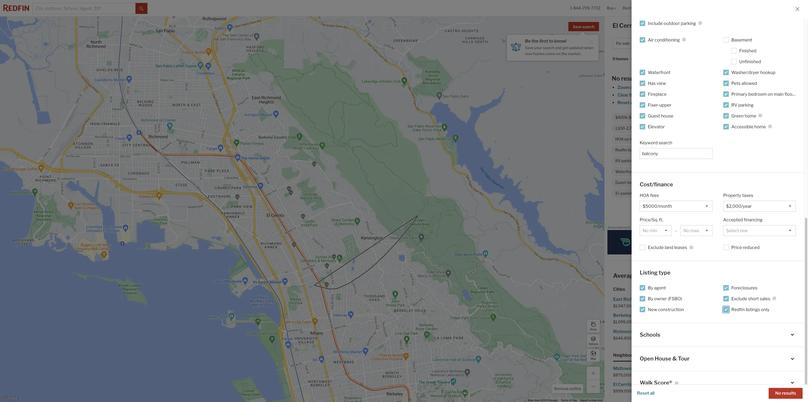 Task type: describe. For each thing, give the bounding box(es) containing it.
0 vertical spatial air conditioning
[[649, 37, 681, 43]]

report ad
[[794, 227, 806, 230]]

for inside the "homes for sale $629,000"
[[737, 297, 743, 302]]

homes for sale link
[[707, 296, 797, 304]]

remove waterfront image
[[639, 170, 642, 174]]

1 vertical spatial on
[[769, 92, 774, 97]]

first
[[540, 39, 549, 44]]

home for accessible
[[755, 124, 767, 129]]

view for have view
[[660, 170, 669, 174]]

remove $400k-$4.5m image
[[671, 42, 674, 45]]

google
[[550, 399, 558, 402]]

foreclosures
[[732, 286, 758, 291]]

homes for sale $629,000
[[707, 297, 752, 309]]

$1,095,000
[[614, 320, 635, 325]]

remove
[[555, 387, 569, 392]]

•
[[632, 57, 633, 62]]

one
[[671, 100, 679, 105]]

market.
[[568, 52, 582, 56]]

map button
[[587, 349, 601, 363]]

east richmond heights homes for sale $1,047,500
[[614, 297, 693, 309]]

main
[[775, 92, 784, 97]]

sale inside berkeley homes for sale $1,095,000
[[655, 313, 663, 319]]

0 horizontal spatial waterfront
[[616, 170, 636, 174]]

all inside zoom out clear the map boundary reset all filters or remove one of your filters below to see more homes
[[631, 100, 636, 105]]

has view
[[649, 81, 667, 86]]

the inside save your search and get updated when new homes come on the market.
[[562, 52, 568, 56]]

0 vertical spatial hookup
[[761, 70, 776, 75]]

homes right annex
[[743, 366, 757, 372]]

have view
[[651, 170, 669, 174]]

$400k-$4.5m for remove $400k-$4.5m image
[[616, 115, 641, 120]]

0 vertical spatial allowed
[[742, 81, 758, 86]]

cerrito for el cerrito hills homes for sale $999,000
[[619, 383, 633, 388]]

richmond for richmond homes for sale $644,450
[[614, 329, 635, 335]]

townhouse, land
[[714, 115, 744, 120]]

$400k- for remove $400k-$4.5m image
[[616, 115, 629, 120]]

1 vertical spatial redfin
[[676, 210, 689, 215]]

remove fireplace image
[[712, 160, 715, 163]]

0 horizontal spatial no
[[612, 75, 621, 82]]

midtown homes for sale $875,000
[[614, 366, 663, 378]]

homes right the norte
[[728, 383, 742, 388]]

844-
[[574, 6, 583, 10]]

exclude 55+ communities
[[702, 148, 747, 153]]

1 horizontal spatial redfin listings only
[[732, 307, 770, 313]]

homes inside midtown homes for sale $875,000
[[633, 366, 647, 372]]

el cerrito, ca homes for sale
[[613, 22, 696, 29]]

more
[[734, 100, 745, 105]]

schools
[[640, 332, 661, 338]]

1 vertical spatial elevator
[[653, 181, 668, 185]]

townhouse, land
[[684, 41, 715, 46]]

updated
[[570, 46, 584, 50]]

1 vertical spatial conditioning
[[656, 159, 678, 163]]

up
[[625, 137, 630, 142]]

2 vertical spatial redfin
[[732, 307, 746, 313]]

price
[[732, 245, 743, 251]]

price/sq.
[[640, 218, 659, 223]]

homes inside the "homes for sale $629,000"
[[722, 297, 736, 302]]

reduced
[[744, 245, 760, 251]]

1 vertical spatial map
[[592, 399, 597, 402]]

0 vertical spatial air
[[649, 37, 654, 43]]

upper
[[660, 103, 672, 108]]

1 vertical spatial of
[[570, 399, 572, 402]]

remove outline
[[555, 387, 582, 392]]

remove
[[655, 100, 670, 105]]

1 vertical spatial pets allowed
[[683, 170, 706, 174]]

by owner (fsbo)
[[649, 297, 683, 302]]

for right annex
[[758, 366, 764, 372]]

$875,000
[[614, 373, 632, 378]]

has
[[649, 81, 656, 86]]

fixer-uppers
[[664, 148, 687, 153]]

walk score®
[[640, 380, 673, 387]]

be
[[526, 39, 531, 44]]

list box down price/sq. ft.
[[640, 226, 672, 236]]

submit search image
[[139, 6, 144, 11]]

del norte homes for sale
[[707, 383, 757, 388]]

0 homes •
[[613, 57, 633, 62]]

exclude land leases
[[649, 245, 688, 251]]

exclude for exclude 55+ communities
[[702, 148, 716, 153]]

4+
[[743, 41, 748, 46]]

1 vertical spatial washer/dryer hookup
[[720, 170, 759, 174]]

1 vertical spatial air conditioning
[[650, 159, 678, 163]]

1 horizontal spatial ft.
[[660, 218, 664, 223]]

draw
[[591, 328, 597, 331]]

richmond for richmond annex homes for sale
[[707, 366, 728, 372]]

0 vertical spatial washer/dryer hookup
[[732, 70, 776, 75]]

map data ©2023 google
[[529, 399, 558, 402]]

$5,000/month
[[635, 137, 661, 142]]

0 vertical spatial washer/dryer
[[732, 70, 760, 75]]

homes inside 0 homes •
[[617, 57, 629, 61]]

berkeley homes for sale $1,095,000
[[614, 313, 663, 325]]

draw button
[[587, 320, 601, 333]]

view for has view
[[657, 81, 667, 86]]

listing type
[[640, 270, 671, 276]]

remove 5+ parking spots image
[[648, 192, 652, 195]]

for inside kensington homes for sale $1,849,000
[[746, 313, 752, 319]]

0 horizontal spatial fireplace
[[649, 92, 667, 97]]

1 vertical spatial house
[[627, 181, 638, 185]]

google image
[[1, 396, 19, 403]]

land for townhouse,
[[736, 115, 744, 120]]

sale inside "button"
[[623, 41, 631, 46]]

0 vertical spatial listings
[[629, 148, 641, 153]]

use
[[573, 399, 578, 402]]

remove studio+ / 4+ ba image
[[751, 42, 755, 45]]

fixer- for upper
[[649, 103, 660, 108]]

studio+ / 4+ ba button
[[723, 38, 759, 49]]

0 vertical spatial rv parking
[[732, 103, 754, 108]]

accessible
[[732, 124, 754, 129]]

save search
[[573, 24, 595, 29]]

map for map
[[591, 357, 597, 361]]

townhouse, for townhouse, land
[[714, 115, 735, 120]]

1 vertical spatial guest house
[[616, 181, 638, 185]]

0 horizontal spatial rv parking
[[616, 159, 635, 163]]

1 horizontal spatial guest house
[[649, 113, 674, 119]]

parking down the up
[[622, 159, 635, 163]]

remove washer/dryer hookup image
[[762, 170, 765, 174]]

list box down california
[[681, 226, 713, 236]]

0 vertical spatial house
[[662, 113, 674, 119]]

$1,047,500
[[614, 304, 635, 309]]

prices
[[656, 273, 674, 280]]

sales
[[761, 297, 771, 302]]

cities heading
[[614, 287, 800, 293]]

richmond inside east richmond heights homes for sale $1,047,500
[[624, 297, 645, 302]]

for down 'richmond annex homes for sale'
[[742, 383, 748, 388]]

by for by owner (fsbo)
[[649, 297, 654, 302]]

agent
[[655, 286, 667, 291]]

0 horizontal spatial hookup
[[746, 170, 759, 174]]

sale inside the "homes for sale $629,000"
[[744, 297, 752, 302]]

accepted financing
[[724, 218, 763, 223]]

to inside dialog
[[550, 39, 554, 44]]

norte
[[715, 383, 727, 388]]

open house & tour
[[640, 356, 690, 362]]

0 vertical spatial conditioning
[[655, 37, 681, 43]]

hoa for hoa up to $5,000/month
[[616, 137, 624, 142]]

sale inside el cerrito hills homes for sale $999,000
[[666, 383, 674, 388]]

for left 'sale'
[[674, 22, 682, 29]]

new
[[649, 307, 658, 313]]

1 vertical spatial cerrito,
[[696, 273, 717, 280]]

sale inside midtown homes for sale $875,000
[[655, 366, 663, 372]]

for inside el cerrito hills homes for sale $999,000
[[659, 383, 665, 388]]

and
[[556, 46, 562, 50]]

1 horizontal spatial guest
[[649, 113, 661, 119]]

listing
[[640, 270, 658, 276]]

studio+ for studio+
[[656, 115, 670, 120]]

1 horizontal spatial ca
[[718, 273, 727, 280]]

be the first to know!
[[526, 39, 567, 44]]

to inside zoom out clear the map boundary reset all filters or remove one of your filters below to see more homes
[[721, 100, 725, 105]]

reset all filters button
[[618, 100, 649, 105]]

hoa for hoa fees
[[640, 193, 650, 198]]

ba
[[749, 41, 753, 46]]

0 vertical spatial ca
[[643, 22, 651, 29]]

floor
[[785, 92, 795, 97]]

fees
[[651, 193, 660, 198]]

el for el cerrito hills homes for sale $999,000
[[614, 383, 618, 388]]

1 horizontal spatial listings
[[746, 307, 761, 313]]

5+ parking spots
[[616, 191, 646, 196]]

score®
[[655, 380, 673, 387]]

1 horizontal spatial rv
[[732, 103, 738, 108]]

0 vertical spatial the
[[532, 39, 539, 44]]

primary
[[732, 92, 748, 97]]

communities
[[724, 148, 747, 153]]

0 vertical spatial redfin
[[616, 148, 628, 153]]

property taxes
[[724, 193, 754, 198]]

$400k- for remove $400k-$4.5m icon
[[647, 41, 660, 46]]

land for exclude
[[665, 245, 674, 251]]

codes
[[662, 353, 675, 358]]

have
[[651, 170, 660, 174]]

save your search and get updated when new homes come on the market.
[[526, 46, 594, 56]]

all inside button
[[651, 391, 655, 396]]

0 horizontal spatial redfin listings only
[[616, 148, 649, 153]]

studio+ for studio+ / 4+ ba
[[726, 41, 740, 46]]

contract/pending
[[699, 126, 730, 131]]

open
[[640, 356, 654, 362]]

el right near
[[689, 273, 694, 280]]

remove townhouse, land image
[[746, 116, 750, 119]]

property
[[724, 193, 742, 198]]

for inside east richmond heights homes for sale $1,047,500
[[678, 297, 684, 302]]

walk score® link
[[640, 380, 797, 387]]

annex
[[729, 366, 742, 372]]

land
[[706, 41, 715, 46]]

by for by agent
[[649, 286, 654, 291]]

homes inside berkeley homes for sale $1,095,000
[[633, 313, 647, 319]]

on inside save your search and get updated when new homes come on the market.
[[557, 52, 561, 56]]

©2023
[[541, 399, 549, 402]]

primary bedroom on main floor
[[732, 92, 795, 97]]

sale inside richmond homes for sale $644,450
[[657, 329, 665, 335]]

1 vertical spatial air
[[650, 159, 655, 163]]

house
[[655, 356, 672, 362]]

1 horizontal spatial pets
[[732, 81, 741, 86]]

0 horizontal spatial no results
[[612, 75, 642, 82]]



Task type: vqa. For each thing, say whether or not it's contained in the screenshot.
'It'S'
no



Task type: locate. For each thing, give the bounding box(es) containing it.
by left owner
[[649, 297, 654, 302]]

get
[[563, 46, 569, 50]]

new
[[526, 52, 533, 56]]

map
[[638, 93, 647, 98], [592, 399, 597, 402]]

by agent
[[649, 286, 667, 291]]

pets up the primary
[[732, 81, 741, 86]]

$629,000
[[707, 304, 725, 309]]

0 horizontal spatial map
[[592, 399, 597, 402]]

1,100-2,750 sq. ft.
[[616, 126, 648, 131]]

0 vertical spatial rv
[[732, 103, 738, 108]]

report inside button
[[794, 227, 802, 230]]

home up by agent
[[639, 273, 655, 280]]

ca left homes
[[643, 22, 651, 29]]

home right accessible in the top right of the page
[[755, 124, 767, 129]]

1 vertical spatial view
[[660, 170, 669, 174]]

studio+ inside button
[[726, 41, 740, 46]]

$400k-$4.5m for remove $400k-$4.5m icon
[[647, 41, 672, 46]]

$400k- inside button
[[647, 41, 660, 46]]

the right be
[[532, 39, 539, 44]]

homes inside east richmond heights homes for sale $1,047,500
[[663, 297, 677, 302]]

1 vertical spatial map
[[529, 399, 534, 402]]

remove studio+ image
[[672, 116, 675, 119]]

search up fixer-uppers
[[659, 140, 673, 146]]

1 vertical spatial washer/dryer
[[720, 170, 745, 174]]

1 vertical spatial no results
[[776, 391, 797, 396]]

sq.
[[638, 126, 643, 131]]

map
[[591, 357, 597, 361], [529, 399, 534, 402]]

save for save search
[[573, 24, 582, 29]]

1 vertical spatial to
[[721, 100, 725, 105]]

homes inside save your search and get updated when new homes come on the market.
[[534, 52, 545, 56]]

0 vertical spatial map
[[591, 357, 597, 361]]

for down new
[[648, 313, 654, 319]]

of right one
[[680, 100, 684, 105]]

el inside el cerrito hills homes for sale $999,000
[[614, 383, 618, 388]]

1 vertical spatial hoa
[[640, 193, 650, 198]]

for inside midtown homes for sale $875,000
[[648, 366, 654, 372]]

1 horizontal spatial hookup
[[761, 70, 776, 75]]

your right one
[[685, 100, 694, 105]]

zoom out button
[[618, 85, 638, 90]]

allowed
[[742, 81, 758, 86], [692, 170, 706, 174]]

0 horizontal spatial report
[[581, 399, 589, 402]]

on
[[557, 52, 561, 56], [769, 92, 774, 97]]

out
[[631, 85, 638, 90]]

townhouse, left the "land"
[[684, 41, 705, 46]]

759-
[[583, 6, 592, 10]]

1 vertical spatial home
[[755, 124, 767, 129]]

1 vertical spatial studio+
[[656, 115, 670, 120]]

1 horizontal spatial map
[[638, 93, 647, 98]]

to right first
[[550, 39, 554, 44]]

for
[[617, 41, 623, 46]]

walk
[[640, 380, 654, 387]]

hoa up to $5,000/month
[[616, 137, 661, 142]]

short
[[749, 297, 760, 302]]

exclude for exclude short sales
[[732, 297, 748, 302]]

washer/dryer hookup
[[732, 70, 776, 75], [720, 170, 759, 174]]

$4.5m for remove $400k-$4.5m icon
[[660, 41, 672, 46]]

2 vertical spatial to
[[630, 137, 634, 142]]

clear the map boundary button
[[618, 93, 667, 98]]

fixer- down the keyword search
[[664, 148, 674, 153]]

parking up green home
[[739, 103, 754, 108]]

0 vertical spatial only
[[642, 148, 649, 153]]

richmond inside richmond homes for sale $644,450
[[614, 329, 635, 335]]

0 vertical spatial elevator
[[649, 124, 666, 129]]

listings down hoa up to $5,000/month
[[629, 148, 641, 153]]

washer/dryer down communities
[[720, 170, 745, 174]]

$400k-$4.5m inside button
[[647, 41, 672, 46]]

townhouse,
[[684, 41, 705, 46], [714, 115, 735, 120]]

richmond down open house & tour link
[[707, 366, 728, 372]]

$4.5m left remove $400k-$4.5m image
[[629, 115, 641, 120]]

ad region
[[608, 230, 806, 255]]

exclude left 55+
[[702, 148, 716, 153]]

remove pets allowed image
[[708, 170, 712, 174]]

remove outline button
[[553, 385, 584, 394]]

list box
[[640, 201, 713, 212], [724, 201, 797, 212], [640, 226, 672, 236], [681, 226, 713, 236], [724, 226, 797, 236]]

fireplace up 'remove'
[[649, 92, 667, 97]]

washer/dryer down the unfinished
[[732, 70, 760, 75]]

see
[[726, 100, 733, 105]]

homes inside zoom out clear the map boundary reset all filters or remove one of your filters below to see more homes
[[746, 100, 760, 105]]

elevator down have view
[[653, 181, 668, 185]]

homes up the construction
[[663, 297, 677, 302]]

reset inside zoom out clear the map boundary reset all filters or remove one of your filters below to see more homes
[[618, 100, 630, 105]]

e.g. office, balcony, modern text field
[[643, 151, 711, 156]]

pets right remove have view icon
[[683, 170, 691, 174]]

$4.5m for remove $400k-$4.5m image
[[629, 115, 641, 120]]

$400k- down el cerrito, ca homes for sale
[[647, 41, 660, 46]]

0 vertical spatial cerrito,
[[620, 22, 641, 29]]

save up new
[[526, 46, 534, 50]]

2 horizontal spatial to
[[721, 100, 725, 105]]

2 vertical spatial richmond
[[707, 366, 728, 372]]

1 vertical spatial listings
[[746, 307, 761, 313]]

waterfront left remove waterfront image
[[616, 170, 636, 174]]

list box for accepted financing
[[724, 226, 797, 236]]

the inside zoom out clear the map boundary reset all filters or remove one of your filters below to see more homes
[[630, 93, 637, 98]]

1 vertical spatial pets
[[683, 170, 691, 174]]

save inside save your search and get updated when new homes come on the market.
[[526, 46, 534, 50]]

1-844-759-7732 link
[[571, 6, 601, 10]]

remove elevator image
[[670, 181, 674, 185]]

reset down hills
[[638, 391, 650, 396]]

all
[[631, 100, 636, 105], [651, 391, 655, 396]]

0 horizontal spatial to
[[550, 39, 554, 44]]

2 horizontal spatial the
[[630, 93, 637, 98]]

0 vertical spatial waterfront
[[649, 70, 671, 75]]

el for el cerrito, ca homes for sale
[[613, 22, 619, 29]]

fixer- for uppers
[[664, 148, 674, 153]]

0 horizontal spatial of
[[570, 399, 572, 402]]

exclude down foreclosures
[[732, 297, 748, 302]]

exclude left leases
[[649, 245, 665, 251]]

0 horizontal spatial pets
[[683, 170, 691, 174]]

—
[[675, 229, 678, 233]]

save inside button
[[573, 24, 582, 29]]

0 vertical spatial report
[[794, 227, 802, 230]]

be the first to know! dialog
[[507, 32, 599, 61]]

guest house
[[649, 113, 674, 119], [616, 181, 638, 185]]

search inside button
[[583, 24, 595, 29]]

to
[[550, 39, 554, 44], [721, 100, 725, 105], [630, 137, 634, 142]]

cerrito,
[[620, 22, 641, 29], [696, 273, 717, 280]]

home for average
[[639, 273, 655, 280]]

map region
[[0, 0, 658, 403]]

list box down fees
[[640, 201, 713, 212]]

0 vertical spatial of
[[680, 100, 684, 105]]

2 filters from the left
[[695, 100, 707, 105]]

of left the use
[[570, 399, 572, 402]]

0 horizontal spatial rv
[[616, 159, 621, 163]]

search inside save your search and get updated when new homes come on the market.
[[543, 46, 555, 50]]

$400k- up 1,100- on the right top
[[616, 115, 629, 120]]

1 horizontal spatial your
[[685, 100, 694, 105]]

all down clear the map boundary button
[[631, 100, 636, 105]]

City, Address, School, Agent, ZIP search field
[[33, 3, 136, 14]]

0 horizontal spatial guest
[[616, 181, 627, 185]]

report for report ad
[[794, 227, 802, 230]]

1 vertical spatial richmond
[[614, 329, 635, 335]]

homes inside el cerrito hills homes for sale $999,000
[[644, 383, 658, 388]]

$4.5m
[[660, 41, 672, 46], [629, 115, 641, 120]]

conditioning down homes
[[655, 37, 681, 43]]

$4.5m down homes
[[660, 41, 672, 46]]

by
[[649, 286, 654, 291], [649, 297, 654, 302]]

$1,849,000
[[707, 320, 728, 325]]

1 vertical spatial rv parking
[[616, 159, 635, 163]]

guest house up 5+ parking spots
[[616, 181, 638, 185]]

1 vertical spatial fireplace
[[693, 159, 709, 163]]

results inside button
[[783, 391, 797, 396]]

pets allowed left 'remove pets allowed' image
[[683, 170, 706, 174]]

air conditioning down homes
[[649, 37, 681, 43]]

homes right new
[[534, 52, 545, 56]]

remove guest house image
[[641, 181, 644, 185]]

house left remove guest house image at the right top of the page
[[627, 181, 638, 185]]

homes down bedroom
[[746, 100, 760, 105]]

1 horizontal spatial $400k-$4.5m
[[647, 41, 672, 46]]

home up accessible home
[[746, 113, 757, 119]]

allowed up bedroom
[[742, 81, 758, 86]]

land left remove townhouse, land image
[[736, 115, 744, 120]]

save down 844-
[[573, 24, 582, 29]]

0 vertical spatial exclude
[[702, 148, 716, 153]]

homes inside kensington homes for sale $1,849,000
[[732, 313, 745, 319]]

cerrito inside el cerrito hills homes for sale $999,000
[[619, 383, 633, 388]]

sale
[[623, 41, 631, 46], [685, 297, 693, 302], [744, 297, 752, 302], [655, 313, 663, 319], [753, 313, 761, 319], [657, 329, 665, 335], [655, 366, 663, 372], [765, 366, 773, 372], [666, 383, 674, 388], [749, 383, 757, 388]]

fireplace left remove fireplace icon
[[693, 159, 709, 163]]

0 vertical spatial pets allowed
[[732, 81, 758, 86]]

basement
[[732, 37, 753, 43]]

redfin listings only down the up
[[616, 148, 649, 153]]

1 horizontal spatial only
[[762, 307, 770, 313]]

1 vertical spatial by
[[649, 297, 654, 302]]

remove $400k-$4.5m image
[[644, 116, 647, 119]]

advertisement
[[608, 226, 631, 230]]

fireplace
[[649, 92, 667, 97], [693, 159, 709, 163]]

1 vertical spatial cerrito
[[619, 383, 633, 388]]

search for save search
[[583, 24, 595, 29]]

1 vertical spatial land
[[665, 245, 674, 251]]

sale inside east richmond heights homes for sale $1,047,500
[[685, 297, 693, 302]]

map for map data ©2023 google
[[529, 399, 534, 402]]

price/sq. ft.
[[640, 218, 664, 223]]

accepted
[[724, 218, 744, 223]]

allowed left 'remove pets allowed' image
[[692, 170, 706, 174]]

to left 'see'
[[721, 100, 725, 105]]

report for report a map error
[[581, 399, 589, 402]]

for inside richmond homes for sale $644,450
[[650, 329, 656, 335]]

0 vertical spatial richmond
[[624, 297, 645, 302]]

east
[[614, 297, 623, 302]]

financing
[[745, 218, 763, 223]]

for down berkeley homes for sale $1,095,000
[[650, 329, 656, 335]]

conditioning down e.g. office, balcony, modern text field
[[656, 159, 678, 163]]

1 horizontal spatial to
[[630, 137, 634, 142]]

1 horizontal spatial results
[[783, 391, 797, 396]]

guest house down fixer-upper
[[649, 113, 674, 119]]

your inside save your search and get updated when new homes come on the market.
[[535, 46, 543, 50]]

rv parking up green home
[[732, 103, 754, 108]]

el cerrito
[[719, 210, 738, 215]]

2 by from the top
[[649, 297, 654, 302]]

0 horizontal spatial $4.5m
[[629, 115, 641, 120]]

fixer- down boundary
[[649, 103, 660, 108]]

save search button
[[569, 22, 600, 31]]

sale inside kensington homes for sale $1,849,000
[[753, 313, 761, 319]]

exclude short sales
[[732, 297, 771, 302]]

$4.5m inside button
[[660, 41, 672, 46]]

ca up cities heading
[[718, 273, 727, 280]]

5+
[[616, 191, 621, 196]]

1 horizontal spatial search
[[583, 24, 595, 29]]

your inside zoom out clear the map boundary reset all filters or remove one of your filters below to see more homes
[[685, 100, 694, 105]]

ft. right sq. at the right
[[644, 126, 648, 131]]

1 vertical spatial ft.
[[660, 218, 664, 223]]

el up $999,000
[[614, 383, 618, 388]]

terms of use
[[562, 399, 578, 402]]

1 horizontal spatial allowed
[[742, 81, 758, 86]]

map inside zoom out clear the map boundary reset all filters or remove one of your filters below to see more homes
[[638, 93, 647, 98]]

ft. right 'price/sq.'
[[660, 218, 664, 223]]

townhouse, for townhouse, land
[[684, 41, 705, 46]]

1 vertical spatial the
[[562, 52, 568, 56]]

parking right 5+
[[621, 191, 635, 196]]

for inside berkeley homes for sale $1,095,000
[[648, 313, 654, 319]]

1 horizontal spatial no
[[776, 391, 782, 396]]

homes down open
[[633, 366, 647, 372]]

cerrito for el cerrito
[[724, 210, 738, 215]]

0 horizontal spatial ca
[[643, 22, 651, 29]]

0 horizontal spatial cerrito,
[[620, 22, 641, 29]]

neighborhoods element
[[614, 349, 646, 362]]

by left the agent
[[649, 286, 654, 291]]

remove coming soon, under contract/pending image
[[734, 127, 737, 130]]

1 vertical spatial rv
[[616, 159, 621, 163]]

or
[[650, 100, 654, 105]]

1 horizontal spatial save
[[573, 24, 582, 29]]

1 horizontal spatial hoa
[[640, 193, 650, 198]]

$400k-$4.5m
[[647, 41, 672, 46], [616, 115, 641, 120]]

1 horizontal spatial report
[[794, 227, 802, 230]]

parking right the outdoor
[[682, 21, 697, 26]]

el right california
[[719, 210, 723, 215]]

townhouse, inside button
[[684, 41, 705, 46]]

your
[[535, 46, 543, 50], [685, 100, 694, 105]]

reset inside button
[[638, 391, 650, 396]]

air up 'have'
[[650, 159, 655, 163]]

search for keyword search
[[659, 140, 673, 146]]

construction
[[659, 307, 685, 313]]

7732
[[592, 6, 601, 10]]

list box up financing
[[724, 201, 797, 212]]

redfin up —
[[676, 210, 689, 215]]

exclude
[[702, 148, 716, 153], [649, 245, 665, 251], [732, 297, 748, 302]]

cerrito, up cities heading
[[696, 273, 717, 280]]

new construction
[[649, 307, 685, 313]]

1 horizontal spatial rv parking
[[732, 103, 754, 108]]

0 vertical spatial results
[[622, 75, 642, 82]]

redfin link
[[676, 210, 689, 215]]

0 vertical spatial townhouse,
[[684, 41, 705, 46]]

1 vertical spatial waterfront
[[616, 170, 636, 174]]

0 vertical spatial home
[[746, 113, 757, 119]]

zip
[[654, 353, 661, 358]]

$400k-
[[647, 41, 660, 46], [616, 115, 629, 120]]

list box down financing
[[724, 226, 797, 236]]

zoom
[[618, 85, 630, 90]]

california link
[[695, 210, 714, 215]]

0 horizontal spatial filters
[[637, 100, 649, 105]]

studio+ / 4+ ba
[[726, 41, 753, 46]]

cities
[[614, 287, 626, 292]]

coming soon, under contract/pending
[[663, 126, 730, 131]]

boundary
[[647, 93, 667, 98]]

1 vertical spatial save
[[526, 46, 534, 50]]

hookup down the unfinished
[[761, 70, 776, 75]]

map left data
[[529, 399, 534, 402]]

rv parking down the up
[[616, 159, 635, 163]]

townhouse, up contract/pending
[[714, 115, 735, 120]]

berkeley
[[614, 313, 632, 319]]

0 vertical spatial $400k-
[[647, 41, 660, 46]]

come
[[546, 52, 556, 56]]

0 horizontal spatial exclude
[[649, 245, 665, 251]]

1 horizontal spatial fireplace
[[693, 159, 709, 163]]

0 horizontal spatial ft.
[[644, 126, 648, 131]]

remove have view image
[[671, 170, 674, 174]]

save for save your search and get updated when new homes come on the market.
[[526, 46, 534, 50]]

1 horizontal spatial the
[[562, 52, 568, 56]]

of inside zoom out clear the map boundary reset all filters or remove one of your filters below to see more homes
[[680, 100, 684, 105]]

no results inside button
[[776, 391, 797, 396]]

0
[[613, 57, 616, 61]]

uppers
[[674, 148, 687, 153]]

near
[[675, 273, 688, 280]]

0 horizontal spatial house
[[627, 181, 638, 185]]

homes down the "homes for sale $629,000"
[[732, 313, 745, 319]]

search down 759-
[[583, 24, 595, 29]]

remove 1,100-2,750 sq. ft. image
[[651, 127, 655, 130]]

1 horizontal spatial map
[[591, 357, 597, 361]]

exclude for exclude land leases
[[649, 245, 665, 251]]

for down the homes for sale link
[[746, 313, 752, 319]]

to right the up
[[630, 137, 634, 142]]

0 horizontal spatial redfin
[[616, 148, 628, 153]]

1 vertical spatial fixer-
[[664, 148, 674, 153]]

el for el cerrito
[[719, 210, 723, 215]]

1 vertical spatial allowed
[[692, 170, 706, 174]]

0 vertical spatial pets
[[732, 81, 741, 86]]

1 vertical spatial reset
[[638, 391, 650, 396]]

air
[[649, 37, 654, 43], [650, 159, 655, 163]]

1 horizontal spatial on
[[769, 92, 774, 97]]

0 vertical spatial by
[[649, 286, 654, 291]]

homes inside richmond homes for sale $644,450
[[636, 329, 650, 335]]

1 horizontal spatial pets allowed
[[732, 81, 758, 86]]

homes right "0"
[[617, 57, 629, 61]]

redfin up kensington homes for sale $1,849,000
[[732, 307, 746, 313]]

report left 'ad'
[[794, 227, 802, 230]]

guest up 5+
[[616, 181, 627, 185]]

del
[[707, 383, 714, 388]]

0 horizontal spatial results
[[622, 75, 642, 82]]

for up the construction
[[678, 297, 684, 302]]

zip codes element
[[654, 349, 675, 362]]

&
[[673, 356, 678, 362]]

filters left below
[[695, 100, 707, 105]]

0 vertical spatial all
[[631, 100, 636, 105]]

cost/finance
[[640, 181, 674, 188]]

1 horizontal spatial reset
[[638, 391, 650, 396]]

no inside no results button
[[776, 391, 782, 396]]

keyword
[[640, 140, 658, 146]]

zoom out clear the map boundary reset all filters or remove one of your filters below to see more homes
[[618, 85, 760, 105]]

filters down clear the map boundary button
[[637, 100, 649, 105]]

0 horizontal spatial the
[[532, 39, 539, 44]]

on left main
[[769, 92, 774, 97]]

green
[[732, 113, 745, 119]]

filters
[[637, 100, 649, 105], [695, 100, 707, 105]]

0 horizontal spatial land
[[665, 245, 674, 251]]

outline
[[570, 387, 582, 392]]

list box for hoa fees
[[640, 201, 713, 212]]

55+
[[716, 148, 723, 153]]

map down out
[[638, 93, 647, 98]]

fixer-upper
[[649, 103, 672, 108]]

el up for
[[613, 22, 619, 29]]

hoa left the up
[[616, 137, 624, 142]]

1 filters from the left
[[637, 100, 649, 105]]

homes up $629,000
[[722, 297, 736, 302]]

green home
[[732, 113, 757, 119]]

air conditioning up have view
[[650, 159, 678, 163]]

cerrito, up for sale "button"
[[620, 22, 641, 29]]

map inside map button
[[591, 357, 597, 361]]

2 horizontal spatial search
[[659, 140, 673, 146]]

for sale
[[617, 41, 631, 46]]

0 horizontal spatial save
[[526, 46, 534, 50]]

homes up $1,095,000
[[633, 313, 647, 319]]

house
[[662, 113, 674, 119], [627, 181, 638, 185]]

cerrito up accepted
[[724, 210, 738, 215]]

know!
[[555, 39, 567, 44]]

guest right remove $400k-$4.5m image
[[649, 113, 661, 119]]

list box for property taxes
[[724, 201, 797, 212]]

home for green
[[746, 113, 757, 119]]

1 by from the top
[[649, 286, 654, 291]]

0 horizontal spatial allowed
[[692, 170, 706, 174]]

the up reset all filters button on the right of the page
[[630, 93, 637, 98]]

1 vertical spatial your
[[685, 100, 694, 105]]

1 vertical spatial $400k-$4.5m
[[616, 115, 641, 120]]



